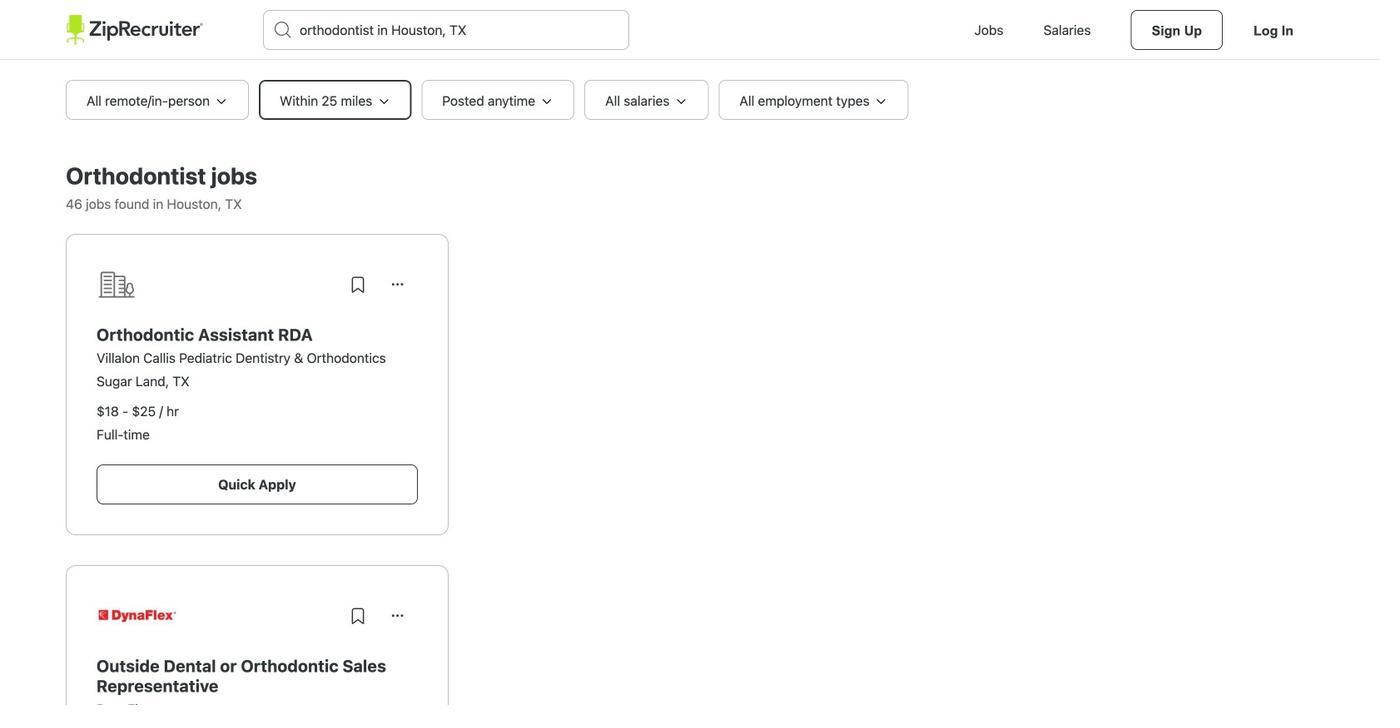 Task type: vqa. For each thing, say whether or not it's contained in the screenshot.
T
no



Task type: locate. For each thing, give the bounding box(es) containing it.
save job for later image
[[348, 275, 368, 295], [348, 606, 368, 626]]

1 vertical spatial save job for later image
[[348, 606, 368, 626]]

2 save job for later image from the top
[[348, 606, 368, 626]]

None button
[[378, 265, 418, 305], [378, 596, 418, 636], [378, 265, 418, 305], [378, 596, 418, 636]]

save job for later image for outside dental or orthodontic sales representative element
[[348, 606, 368, 626]]

0 vertical spatial save job for later image
[[348, 275, 368, 295]]

1 save job for later image from the top
[[348, 275, 368, 295]]

orthodontic assistant rda element
[[97, 325, 418, 345]]

Search job title or keyword search field
[[264, 11, 628, 49]]



Task type: describe. For each thing, give the bounding box(es) containing it.
ziprecruiter image
[[66, 15, 203, 45]]

save job for later image for 'orthodontic assistant rda' element
[[348, 275, 368, 295]]

outside dental or orthodontic sales representative element
[[97, 656, 418, 696]]

outside dental or orthodontic sales representative image
[[97, 607, 176, 625]]

main element
[[66, 0, 1314, 60]]



